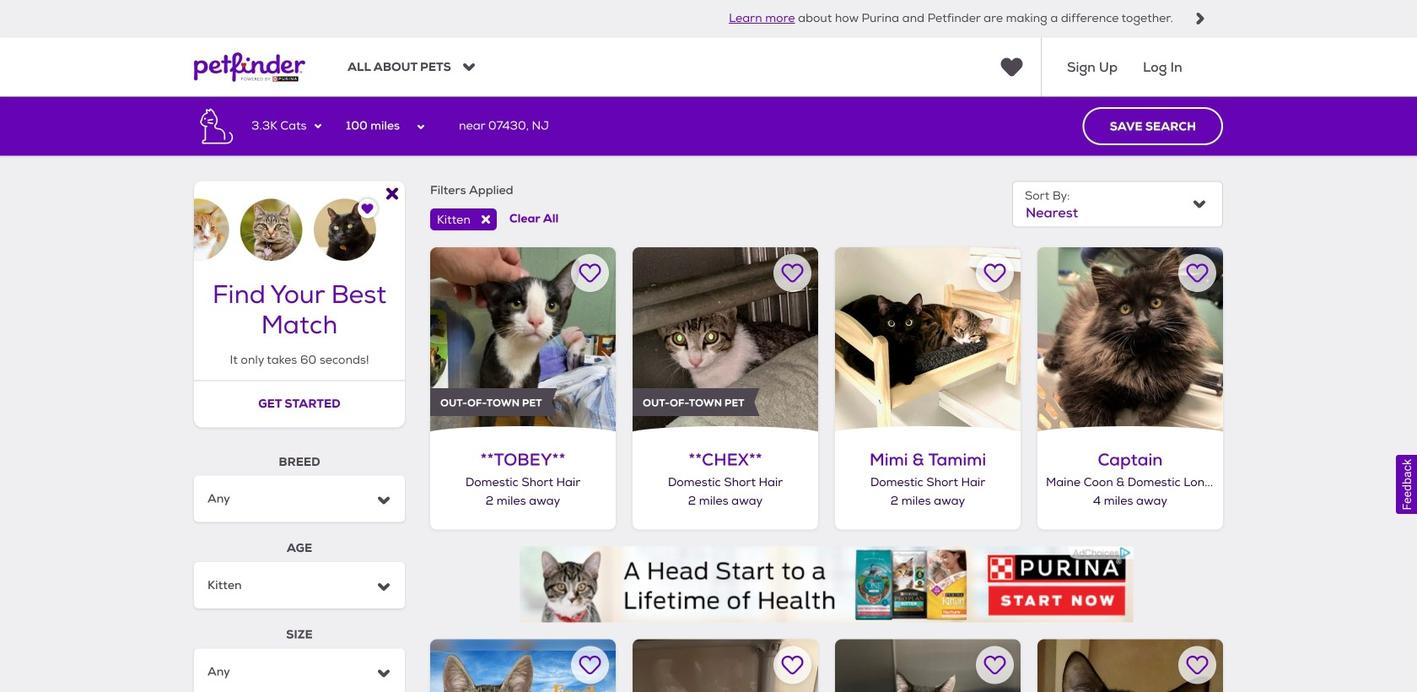 Task type: describe. For each thing, give the bounding box(es) containing it.
captain, adoptable cat, kitten male maine coon & domestic long hair mix, 4 miles away. image
[[1038, 247, 1224, 433]]

mimi & tamimi, adoptable cat, kitten female domestic short hair, 2 miles away. image
[[835, 247, 1021, 433]]

potential cat matches image
[[194, 181, 405, 261]]

**tobey**, adoptable cat, kitten male domestic short hair, 2 miles away, out-of-town pet. image
[[430, 247, 616, 433]]

petfinder home image
[[194, 37, 306, 97]]



Task type: locate. For each thing, give the bounding box(es) containing it.
tallulah, adoptable cat, kitten female domestic short hair mix, 4 miles away. image
[[835, 639, 1021, 692]]

advertisement element
[[520, 547, 1134, 622]]

main content
[[0, 97, 1418, 692]]

june + johnny, adoptable cat, kitten female domestic short hair mix, 4 miles away. image
[[633, 639, 819, 692]]

sir panther, adoptable cat, kitten male extra-toes cat / hemingway polydactyl, 5 miles away. image
[[1038, 639, 1224, 692]]

**chex**, adoptable cat, kitten male domestic short hair, 2 miles away, out-of-town pet. image
[[633, 247, 819, 433]]

frost, adoptable cat, kitten male domestic short hair mix, 4 miles away, has video. image
[[430, 639, 616, 692]]



Task type: vqa. For each thing, say whether or not it's contained in the screenshot.
frost, adoptable cat, kitten male domestic short hair mix, 4 miles away, has video. image
yes



